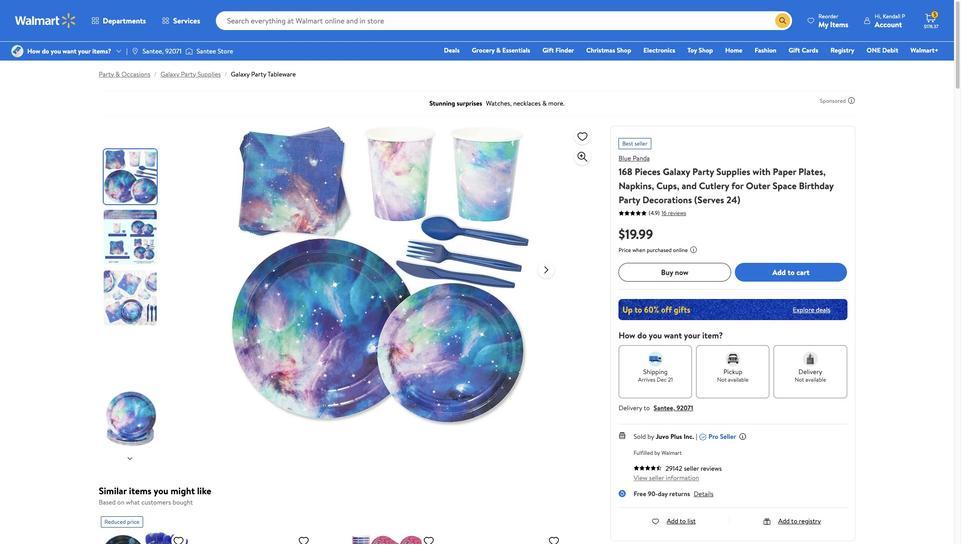 Task type: describe. For each thing, give the bounding box(es) containing it.
how do you want your items?
[[27, 46, 111, 56]]

0 horizontal spatial |
[[126, 46, 128, 56]]

grocery & essentials
[[472, 46, 531, 55]]

to for cart
[[788, 267, 795, 277]]

gift cards
[[789, 46, 819, 55]]

how for how do you want your item?
[[619, 330, 636, 341]]

how do you want your item?
[[619, 330, 724, 341]]

price when purchased online
[[619, 246, 688, 254]]

2 / from the left
[[225, 69, 227, 79]]

trolls party birthday party supplies set plates napkins cups tableware kit for 16 image
[[351, 531, 439, 544]]

walmart
[[662, 449, 682, 457]]

account
[[875, 19, 903, 29]]

space
[[773, 179, 797, 192]]

reduced price
[[104, 518, 139, 526]]

registry link
[[827, 45, 859, 55]]

intent image for delivery image
[[803, 352, 818, 367]]

16 reviews link
[[660, 209, 687, 217]]

and
[[682, 179, 697, 192]]

with
[[753, 165, 771, 178]]

cards
[[802, 46, 819, 55]]

add to list button
[[652, 517, 696, 526]]

add to cart
[[773, 267, 810, 277]]

5 $178.37
[[925, 10, 939, 30]]

168 pieces galaxy party supplies with paper plates, napkins, cups, and cutlery for outer space birthday party decorations (serves 24) - image 1 of 7 image
[[104, 149, 158, 204]]

buy now
[[662, 267, 689, 277]]

home
[[726, 46, 743, 55]]

registry
[[831, 46, 855, 55]]

0 horizontal spatial 92071
[[165, 46, 182, 56]]

gift finder
[[543, 46, 574, 55]]

1 / from the left
[[154, 69, 157, 79]]

departments
[[103, 15, 146, 26]]

1 vertical spatial 92071
[[677, 403, 694, 413]]

plates,
[[799, 165, 826, 178]]

intent image for pickup image
[[726, 352, 741, 367]]

Walmart Site-Wide search field
[[216, 11, 793, 30]]

like
[[197, 485, 211, 497]]

santee
[[197, 46, 216, 56]]

168 pieces galaxy party supplies with paper plates, napkins, cups, and cutlery for outer space birthday party decorations (serves 24) - image 2 of 7 image
[[104, 210, 158, 265]]

buy
[[662, 267, 674, 277]]

santee store
[[197, 46, 233, 56]]

not for pickup
[[718, 376, 727, 384]]

walmart image
[[15, 13, 76, 28]]

search icon image
[[780, 17, 787, 24]]

16
[[662, 209, 667, 217]]

product group
[[101, 513, 205, 544]]

blue panda link
[[619, 154, 650, 163]]

price
[[127, 518, 139, 526]]

next image image
[[126, 455, 134, 462]]

& for grocery
[[497, 46, 501, 55]]

galaxy for occasions
[[161, 69, 179, 79]]

my
[[819, 19, 829, 29]]

toy
[[688, 46, 698, 55]]

0 horizontal spatial santee,
[[143, 46, 164, 56]]

christmas shop
[[587, 46, 632, 55]]

delivery for not
[[799, 367, 823, 377]]

electronics
[[644, 46, 676, 55]]

5
[[934, 10, 937, 18]]

party down 'santee, 92071'
[[181, 69, 196, 79]]

hi,
[[875, 12, 882, 20]]

pieces
[[635, 165, 661, 178]]

online
[[674, 246, 688, 254]]

occasions
[[121, 69, 151, 79]]

best
[[623, 139, 634, 147]]

party down napkins,
[[619, 193, 641, 206]]

(4.9) 16 reviews
[[649, 209, 687, 217]]

pro
[[709, 432, 719, 441]]

on
[[117, 498, 125, 507]]

seller for view
[[650, 473, 665, 483]]

shop for toy shop
[[699, 46, 714, 55]]

paper
[[773, 165, 797, 178]]

returns
[[670, 489, 691, 499]]

seller for best
[[635, 139, 648, 147]]

inc.
[[684, 432, 695, 441]]

next media item image
[[541, 264, 552, 275]]

store
[[218, 46, 233, 56]]

add to list
[[667, 517, 696, 526]]

4.2532 stars out of 5, based on 29142 seller reviews element
[[634, 465, 662, 471]]

deals
[[817, 305, 831, 314]]

 image for santee, 92071
[[131, 47, 139, 55]]

not for delivery
[[795, 376, 805, 384]]

delivery not available
[[795, 367, 827, 384]]

reviews for 29142 seller reviews
[[701, 464, 722, 473]]

your for item?
[[684, 330, 701, 341]]

electronics link
[[640, 45, 680, 55]]

walmart+ link
[[907, 45, 943, 55]]

outer
[[746, 179, 771, 192]]

blue
[[619, 154, 632, 163]]

deals link
[[440, 45, 464, 55]]

pro seller
[[709, 432, 737, 441]]

blue panda 168 pieces galaxy party supplies with paper plates, napkins, cups, and cutlery for outer space birthday party decorations (serves 24)
[[619, 154, 834, 206]]

item?
[[703, 330, 724, 341]]

p
[[902, 12, 906, 20]]

1 horizontal spatial galaxy
[[231, 69, 250, 79]]

shipping arrives dec 21
[[638, 367, 673, 384]]

might
[[171, 485, 195, 497]]

add to favorites list, outer space birthday party supplies set plates napkins cups tableware kit for 16 image
[[298, 535, 310, 544]]

by for fulfilled
[[655, 449, 661, 457]]

168 pieces galaxy party supplies with paper plates, napkins, cups, and cutlery for outer space birthday party decorations (serves 24) - image 3 of 7 image
[[104, 270, 158, 325]]

reorder my items
[[819, 12, 849, 29]]

supplies for with
[[717, 165, 751, 178]]

add to favorites list, outer space cups - outer space party supplies image
[[549, 535, 560, 544]]

customers
[[141, 498, 171, 507]]

fulfilled
[[634, 449, 653, 457]]

delivery to santee, 92071
[[619, 403, 694, 413]]

dec
[[657, 376, 667, 384]]

free
[[634, 489, 647, 499]]

gift for gift cards
[[789, 46, 801, 55]]

registry
[[800, 517, 822, 526]]

toy shop link
[[684, 45, 718, 55]]

to for registry
[[792, 517, 798, 526]]

bought
[[173, 498, 193, 507]]

available for pickup
[[729, 376, 749, 384]]

seller
[[720, 432, 737, 441]]

items
[[831, 19, 849, 29]]

grocery
[[472, 46, 495, 55]]

pickup
[[724, 367, 743, 377]]

add to favorites list, 168 pieces galaxy party supplies with paper plates, napkins, cups, and cutlery for outer space birthday party decorations (serves 24) image
[[577, 130, 588, 142]]

1 horizontal spatial |
[[696, 432, 698, 441]]



Task type: vqa. For each thing, say whether or not it's contained in the screenshot.
leftmost gift
yes



Task type: locate. For each thing, give the bounding box(es) containing it.
gift finder link
[[539, 45, 579, 55]]

to for list
[[680, 517, 686, 526]]

want for items?
[[63, 46, 77, 56]]

seller down 4.2532 stars out of 5, based on 29142 seller reviews element
[[650, 473, 665, 483]]

0 vertical spatial reviews
[[668, 209, 687, 217]]

do down the walmart image
[[42, 46, 49, 56]]

supplies down santee at the top
[[198, 69, 221, 79]]

finder
[[556, 46, 574, 55]]

sold by juvo plus inc.
[[634, 432, 695, 441]]

cutlery
[[699, 179, 730, 192]]

available inside delivery not available
[[806, 376, 827, 384]]

want left items? on the left of the page
[[63, 46, 77, 56]]

1 horizontal spatial delivery
[[799, 367, 823, 377]]

0 horizontal spatial available
[[729, 376, 749, 384]]

delivery down "intent image for delivery"
[[799, 367, 823, 377]]

2 available from the left
[[806, 376, 827, 384]]

1 horizontal spatial do
[[638, 330, 647, 341]]

| right inc.
[[696, 432, 698, 441]]

items
[[129, 485, 152, 497]]

92071 up galaxy party supplies link
[[165, 46, 182, 56]]

1 vertical spatial &
[[116, 69, 120, 79]]

0 vertical spatial your
[[78, 46, 91, 56]]

1 vertical spatial reviews
[[701, 464, 722, 473]]

 image
[[11, 45, 23, 57]]

1 vertical spatial supplies
[[717, 165, 751, 178]]

list
[[688, 517, 696, 526]]

legal information image
[[690, 246, 698, 254]]

do for how do you want your items?
[[42, 46, 49, 56]]

1 horizontal spatial you
[[154, 485, 168, 497]]

want left item?
[[664, 330, 682, 341]]

0 horizontal spatial reviews
[[668, 209, 687, 217]]

available
[[729, 376, 749, 384], [806, 376, 827, 384]]

galaxy down store at the top of the page
[[231, 69, 250, 79]]

1 horizontal spatial 92071
[[677, 403, 694, 413]]

galaxy up cups,
[[663, 165, 691, 178]]

you up intent image for shipping
[[649, 330, 662, 341]]

reviews for (4.9) 16 reviews
[[668, 209, 687, 217]]

not down intent image for pickup
[[718, 376, 727, 384]]

(serves
[[695, 193, 725, 206]]

supplies
[[198, 69, 221, 79], [717, 165, 751, 178]]

1 horizontal spatial /
[[225, 69, 227, 79]]

based
[[99, 498, 116, 507]]

0 horizontal spatial seller
[[635, 139, 648, 147]]

details
[[694, 489, 714, 499]]

ad disclaimer and feedback image
[[848, 97, 856, 104]]

to left the cart
[[788, 267, 795, 277]]

|
[[126, 46, 128, 56], [696, 432, 698, 441]]

0 vertical spatial how
[[27, 46, 40, 56]]

reorder
[[819, 12, 839, 20]]

2 horizontal spatial you
[[649, 330, 662, 341]]

departments button
[[84, 9, 154, 32]]

cups,
[[657, 179, 680, 192]]

by for sold
[[648, 432, 655, 441]]

you for how do you want your item?
[[649, 330, 662, 341]]

reviews up the details at the bottom of the page
[[701, 464, 722, 473]]

92071
[[165, 46, 182, 56], [677, 403, 694, 413]]

santee, up occasions
[[143, 46, 164, 56]]

& for party
[[116, 69, 120, 79]]

buy now button
[[619, 263, 732, 282]]

1 shop from the left
[[617, 46, 632, 55]]

add to favorites list, trolls party birthday party supplies set plates napkins cups tableware kit for 16 image
[[423, 535, 435, 544]]

how for how do you want your items?
[[27, 46, 40, 56]]

1 horizontal spatial reviews
[[701, 464, 722, 473]]

0 vertical spatial by
[[648, 432, 655, 441]]

intent image for shipping image
[[648, 352, 663, 367]]

party
[[99, 69, 114, 79], [181, 69, 196, 79], [251, 69, 266, 79], [693, 165, 715, 178], [619, 193, 641, 206]]

seller right 29142 on the bottom right of the page
[[684, 464, 700, 473]]

view seller information link
[[634, 473, 700, 483]]

services button
[[154, 9, 208, 32]]

pro seller info image
[[739, 433, 747, 440]]

add to registry button
[[764, 517, 822, 526]]

santee, 92071
[[143, 46, 182, 56]]

add inside button
[[773, 267, 786, 277]]

1 vertical spatial how
[[619, 330, 636, 341]]

sponsored
[[821, 97, 846, 104]]

gift for gift finder
[[543, 46, 554, 55]]

similar items you might like based on what customers bought
[[99, 485, 211, 507]]

galaxy party tableware link
[[231, 69, 296, 79]]

1 horizontal spatial gift
[[789, 46, 801, 55]]

delivery
[[799, 367, 823, 377], [619, 403, 643, 413]]

want for item?
[[664, 330, 682, 341]]

decorations
[[643, 193, 693, 206]]

1 vertical spatial you
[[649, 330, 662, 341]]

christmas
[[587, 46, 616, 55]]

add for add to cart
[[773, 267, 786, 277]]

1 not from the left
[[718, 376, 727, 384]]

/ right occasions
[[154, 69, 157, 79]]

gift left cards
[[789, 46, 801, 55]]

view
[[634, 473, 648, 483]]

1 vertical spatial by
[[655, 449, 661, 457]]

1 horizontal spatial your
[[684, 330, 701, 341]]

pickup not available
[[718, 367, 749, 384]]

0 vertical spatial &
[[497, 46, 501, 55]]

your left item?
[[684, 330, 701, 341]]

seller for 29142
[[684, 464, 700, 473]]

supplies up for
[[717, 165, 751, 178]]

supplies inside blue panda 168 pieces galaxy party supplies with paper plates, napkins, cups, and cutlery for outer space birthday party decorations (serves 24)
[[717, 165, 751, 178]]

not inside pickup not available
[[718, 376, 727, 384]]

similar
[[99, 485, 127, 497]]

available down "intent image for delivery"
[[806, 376, 827, 384]]

/ down store at the top of the page
[[225, 69, 227, 79]]

shop right christmas
[[617, 46, 632, 55]]

&
[[497, 46, 501, 55], [116, 69, 120, 79]]

free 90-day returns details
[[634, 489, 714, 499]]

you up 'customers' on the left bottom of the page
[[154, 485, 168, 497]]

to left list
[[680, 517, 686, 526]]

party up cutlery
[[693, 165, 715, 178]]

galaxy inside blue panda 168 pieces galaxy party supplies with paper plates, napkins, cups, and cutlery for outer space birthday party decorations (serves 24)
[[663, 165, 691, 178]]

24)
[[727, 193, 741, 206]]

168 pieces galaxy party supplies with paper plates, napkins, cups, and cutlery for outer space birthday party decorations (serves 24) image
[[230, 126, 531, 426]]

by
[[648, 432, 655, 441], [655, 449, 661, 457]]

one debit
[[867, 46, 899, 55]]

0 horizontal spatial you
[[51, 46, 61, 56]]

details button
[[694, 489, 714, 499]]

& left occasions
[[116, 69, 120, 79]]

1 available from the left
[[729, 376, 749, 384]]

galaxy party supplies link
[[161, 69, 221, 79]]

information
[[666, 473, 700, 483]]

0 vertical spatial |
[[126, 46, 128, 56]]

up to sixty percent off deals. shop now. image
[[619, 299, 848, 320]]

(4.9)
[[649, 209, 660, 217]]

reviews right 16
[[668, 209, 687, 217]]

your left items? on the left of the page
[[78, 46, 91, 56]]

party left tableware
[[251, 69, 266, 79]]

29142 seller reviews
[[666, 464, 722, 473]]

1 gift from the left
[[543, 46, 554, 55]]

price
[[619, 246, 632, 254]]

1 horizontal spatial want
[[664, 330, 682, 341]]

delivery up sold
[[619, 403, 643, 413]]

available down intent image for pickup
[[729, 376, 749, 384]]

galaxy down 'santee, 92071'
[[161, 69, 179, 79]]

day
[[658, 489, 668, 499]]

1 horizontal spatial seller
[[650, 473, 665, 483]]

to left registry
[[792, 517, 798, 526]]

not down "intent image for delivery"
[[795, 376, 805, 384]]

1 horizontal spatial supplies
[[717, 165, 751, 178]]

0 horizontal spatial shop
[[617, 46, 632, 55]]

explore deals
[[793, 305, 831, 314]]

do
[[42, 46, 49, 56], [638, 330, 647, 341]]

supplies for /
[[198, 69, 221, 79]]

0 horizontal spatial supplies
[[198, 69, 221, 79]]

outer space party supplies bundle plates, napkins, cups, and cutlery - serves 24, 144 total pieces for a fun and memorable birthday celebration image
[[101, 531, 188, 544]]

explore
[[793, 305, 815, 314]]

cart
[[797, 267, 810, 277]]

shop right toy
[[699, 46, 714, 55]]

to for santee,
[[644, 403, 650, 413]]

2 horizontal spatial galaxy
[[663, 165, 691, 178]]

1 horizontal spatial shop
[[699, 46, 714, 55]]

0 vertical spatial 92071
[[165, 46, 182, 56]]

essentials
[[503, 46, 531, 55]]

0 vertical spatial supplies
[[198, 69, 221, 79]]

2 shop from the left
[[699, 46, 714, 55]]

0 vertical spatial santee,
[[143, 46, 164, 56]]

 image up occasions
[[131, 47, 139, 55]]

1 vertical spatial santee,
[[654, 403, 675, 413]]

your for items?
[[78, 46, 91, 56]]

add left the cart
[[773, 267, 786, 277]]

Search search field
[[216, 11, 793, 30]]

1 horizontal spatial how
[[619, 330, 636, 341]]

sold
[[634, 432, 646, 441]]

92071 up inc.
[[677, 403, 694, 413]]

0 horizontal spatial want
[[63, 46, 77, 56]]

0 horizontal spatial how
[[27, 46, 40, 56]]

arrives
[[638, 376, 656, 384]]

0 horizontal spatial gift
[[543, 46, 554, 55]]

not inside delivery not available
[[795, 376, 805, 384]]

tableware
[[268, 69, 296, 79]]

0 vertical spatial you
[[51, 46, 61, 56]]

how
[[27, 46, 40, 56], [619, 330, 636, 341]]

0 vertical spatial want
[[63, 46, 77, 56]]

1 horizontal spatial &
[[497, 46, 501, 55]]

what
[[126, 498, 140, 507]]

1 vertical spatial do
[[638, 330, 647, 341]]

168 pieces galaxy party supplies with paper plates, napkins, cups, and cutlery for outer space birthday party decorations (serves 24) - image 5 of 7 image
[[104, 392, 158, 447]]

1 vertical spatial |
[[696, 432, 698, 441]]

168
[[619, 165, 633, 178]]

& right the grocery
[[497, 46, 501, 55]]

plus
[[671, 432, 683, 441]]

you inside similar items you might like based on what customers bought
[[154, 485, 168, 497]]

1 horizontal spatial santee,
[[654, 403, 675, 413]]

gift left finder
[[543, 46, 554, 55]]

debit
[[883, 46, 899, 55]]

0 horizontal spatial  image
[[131, 47, 139, 55]]

2 gift from the left
[[789, 46, 801, 55]]

shipping
[[644, 367, 668, 377]]

do up shipping
[[638, 330, 647, 341]]

1 horizontal spatial  image
[[185, 46, 193, 56]]

santee, down the dec
[[654, 403, 675, 413]]

add for add to list
[[667, 517, 679, 526]]

1 horizontal spatial not
[[795, 376, 805, 384]]

by right fulfilled
[[655, 449, 661, 457]]

by right sold
[[648, 432, 655, 441]]

you down the walmart image
[[51, 46, 61, 56]]

2 horizontal spatial seller
[[684, 464, 700, 473]]

party down items? on the left of the page
[[99, 69, 114, 79]]

galaxy for 168
[[663, 165, 691, 178]]

add to favorites list, outer space party supplies bundle plates, napkins, cups, and cutlery - serves 24, 144 total pieces for a fun and memorable birthday celebration image
[[173, 535, 184, 544]]

delivery inside delivery not available
[[799, 367, 823, 377]]

seller right best
[[635, 139, 648, 147]]

2 vertical spatial you
[[154, 485, 168, 497]]

| up party & occasions link at the top left
[[126, 46, 128, 56]]

shop for christmas shop
[[617, 46, 632, 55]]

1 vertical spatial delivery
[[619, 403, 643, 413]]

fashion
[[755, 46, 777, 55]]

now
[[675, 267, 689, 277]]

add left registry
[[779, 517, 790, 526]]

0 horizontal spatial delivery
[[619, 403, 643, 413]]

0 horizontal spatial do
[[42, 46, 49, 56]]

when
[[633, 246, 646, 254]]

2 not from the left
[[795, 376, 805, 384]]

0 vertical spatial do
[[42, 46, 49, 56]]

0 horizontal spatial not
[[718, 376, 727, 384]]

 image for santee store
[[185, 46, 193, 56]]

available inside pickup not available
[[729, 376, 749, 384]]

add left list
[[667, 517, 679, 526]]

best seller
[[623, 139, 648, 147]]

delivery for to
[[619, 403, 643, 413]]

to inside button
[[788, 267, 795, 277]]

0 horizontal spatial &
[[116, 69, 120, 79]]

0 vertical spatial delivery
[[799, 367, 823, 377]]

you for similar items you might like based on what customers bought
[[154, 485, 168, 497]]

add for add to registry
[[779, 517, 790, 526]]

 image left santee at the top
[[185, 46, 193, 56]]

to left santee, 92071 button
[[644, 403, 650, 413]]

 image
[[185, 46, 193, 56], [131, 47, 139, 55]]

reviews inside (4.9) 16 reviews
[[668, 209, 687, 217]]

walmart+
[[911, 46, 939, 55]]

zoom image modal image
[[577, 151, 588, 162]]

29142
[[666, 464, 683, 473]]

available for delivery
[[806, 376, 827, 384]]

0 horizontal spatial /
[[154, 69, 157, 79]]

you
[[51, 46, 61, 56], [649, 330, 662, 341], [154, 485, 168, 497]]

for
[[732, 179, 744, 192]]

1 vertical spatial your
[[684, 330, 701, 341]]

$19.99
[[619, 225, 654, 243]]

1 horizontal spatial available
[[806, 376, 827, 384]]

90-
[[648, 489, 658, 499]]

do for how do you want your item?
[[638, 330, 647, 341]]

1 vertical spatial want
[[664, 330, 682, 341]]

0 horizontal spatial your
[[78, 46, 91, 56]]

want
[[63, 46, 77, 56], [664, 330, 682, 341]]

toy shop
[[688, 46, 714, 55]]

you for how do you want your items?
[[51, 46, 61, 56]]

0 horizontal spatial galaxy
[[161, 69, 179, 79]]

panda
[[633, 154, 650, 163]]

items?
[[92, 46, 111, 56]]



